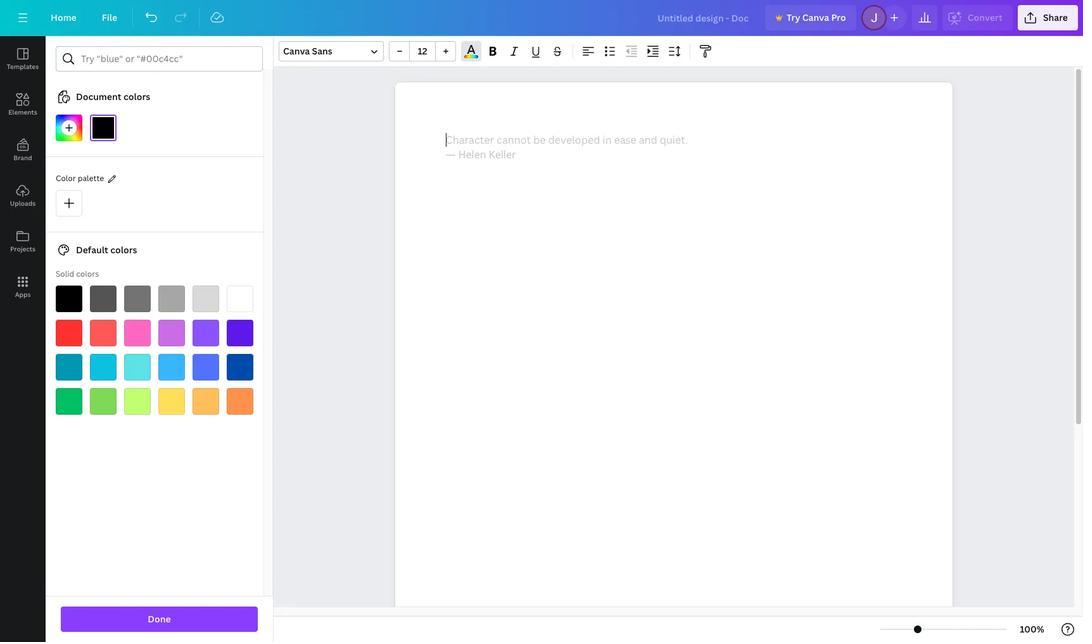 Task type: locate. For each thing, give the bounding box(es) containing it.
gray #737373 image
[[124, 286, 151, 312]]

Try "blue" or "#00c4cc" search field
[[81, 47, 255, 71]]

add a new color image
[[56, 115, 82, 141], [56, 190, 82, 217]]

dark gray #545454 image
[[90, 286, 117, 312], [90, 286, 117, 312]]

bright red #ff3131 image
[[56, 320, 82, 346]]

colors right solid
[[76, 269, 99, 279]]

canva right try
[[802, 11, 829, 23]]

share button
[[1018, 5, 1078, 30]]

100%
[[1020, 623, 1044, 635]]

canva inside 'popup button'
[[283, 45, 310, 57]]

add a new color image down document
[[56, 115, 82, 141]]

solid
[[56, 269, 74, 279]]

try canva pro button
[[765, 5, 856, 30]]

dark turquoise #0097b2 image
[[56, 354, 82, 381], [56, 354, 82, 381]]

#000000 image
[[90, 115, 117, 141], [90, 115, 117, 141]]

group
[[389, 41, 456, 61]]

uploads button
[[0, 173, 46, 219]]

0 vertical spatial add a new color image
[[56, 115, 82, 141]]

colors right document
[[123, 91, 150, 103]]

royal blue #5271ff image
[[193, 354, 219, 381], [193, 354, 219, 381]]

light gray #d9d9d9 image
[[193, 286, 219, 312]]

try canva pro
[[787, 11, 846, 23]]

aqua blue #0cc0df image
[[90, 354, 117, 381]]

color palette button
[[56, 172, 104, 186]]

violet #5e17eb image
[[227, 320, 253, 346], [227, 320, 253, 346]]

canva inside button
[[802, 11, 829, 23]]

grass green #7ed957 image
[[90, 388, 117, 415], [90, 388, 117, 415]]

yellow #ffde59 image
[[158, 388, 185, 415]]

cobalt blue #004aad image
[[227, 354, 253, 381], [227, 354, 253, 381]]

peach #ffbd59 image
[[193, 388, 219, 415]]

home
[[51, 11, 76, 23]]

0 vertical spatial colors
[[123, 91, 150, 103]]

None text field
[[395, 82, 952, 642]]

1 horizontal spatial canva
[[802, 11, 829, 23]]

elements button
[[0, 82, 46, 127]]

light gray #d9d9d9 image
[[193, 286, 219, 312]]

0 vertical spatial canva
[[802, 11, 829, 23]]

orange #ff914d image
[[227, 388, 253, 415]]

white #ffffff image
[[227, 286, 253, 312], [227, 286, 253, 312]]

1 vertical spatial canva
[[283, 45, 310, 57]]

apps button
[[0, 264, 46, 310]]

purple #8c52ff image
[[193, 320, 219, 346]]

done
[[148, 613, 171, 625]]

share
[[1043, 11, 1068, 23]]

projects
[[10, 244, 35, 253]]

canva sans
[[283, 45, 332, 57]]

color
[[56, 173, 76, 184]]

canva
[[802, 11, 829, 23], [283, 45, 310, 57]]

add a new color image down color
[[56, 190, 82, 217]]

lime #c1ff72 image
[[124, 388, 151, 415]]

default colors
[[76, 244, 137, 256]]

2 vertical spatial colors
[[76, 269, 99, 279]]

lime #c1ff72 image
[[124, 388, 151, 415]]

add a new color image
[[56, 115, 82, 141]]

1 vertical spatial add a new color image
[[56, 190, 82, 217]]

magenta #cb6ce6 image
[[158, 320, 185, 346]]

bright red #ff3131 image
[[56, 320, 82, 346]]

colors right default
[[110, 244, 137, 256]]

canva left sans
[[283, 45, 310, 57]]

brand
[[13, 153, 32, 162]]

projects button
[[0, 219, 46, 264]]

1 vertical spatial colors
[[110, 244, 137, 256]]

canva sans button
[[279, 41, 384, 61]]

0 horizontal spatial canva
[[283, 45, 310, 57]]

purple #8c52ff image
[[193, 320, 219, 346]]

light blue #38b6ff image
[[158, 354, 185, 381], [158, 354, 185, 381]]

colors
[[123, 91, 150, 103], [110, 244, 137, 256], [76, 269, 99, 279]]

black #000000 image
[[56, 286, 82, 312], [56, 286, 82, 312]]

color palette
[[56, 173, 104, 184]]



Task type: describe. For each thing, give the bounding box(es) containing it.
pink #ff66c4 image
[[124, 320, 151, 346]]

file
[[102, 11, 117, 23]]

100% button
[[1012, 619, 1053, 640]]

turquoise blue #5ce1e6 image
[[124, 354, 151, 381]]

green #00bf63 image
[[56, 388, 82, 415]]

elements
[[8, 108, 37, 117]]

colors for default colors
[[110, 244, 137, 256]]

yellow #ffde59 image
[[158, 388, 185, 415]]

colors for solid colors
[[76, 269, 99, 279]]

peach #ffbd59 image
[[193, 388, 219, 415]]

orange #ff914d image
[[227, 388, 253, 415]]

pro
[[831, 11, 846, 23]]

file button
[[92, 5, 127, 30]]

solid colors
[[56, 269, 99, 279]]

convert
[[968, 11, 1003, 23]]

coral red #ff5757 image
[[90, 320, 117, 346]]

2 add a new color image from the top
[[56, 190, 82, 217]]

turquoise blue #5ce1e6 image
[[124, 354, 151, 381]]

apps
[[15, 290, 31, 299]]

pink #ff66c4 image
[[124, 320, 151, 346]]

convert button
[[942, 5, 1013, 30]]

palette
[[78, 173, 104, 184]]

1 add a new color image from the top
[[56, 115, 82, 141]]

Design title text field
[[648, 5, 760, 30]]

templates button
[[0, 36, 46, 82]]

aqua blue #0cc0df image
[[90, 354, 117, 381]]

coral red #ff5757 image
[[90, 320, 117, 346]]

gray #737373 image
[[124, 286, 151, 312]]

color range image
[[464, 55, 478, 58]]

home link
[[41, 5, 87, 30]]

gray #a6a6a6 image
[[158, 286, 185, 312]]

default
[[76, 244, 108, 256]]

brand button
[[0, 127, 46, 173]]

uploads
[[10, 199, 36, 208]]

sans
[[312, 45, 332, 57]]

side panel tab list
[[0, 36, 46, 310]]

document colors
[[76, 91, 150, 103]]

– – number field
[[414, 45, 431, 57]]

try
[[787, 11, 800, 23]]

done button
[[61, 607, 258, 632]]

green #00bf63 image
[[56, 388, 82, 415]]

gray #a6a6a6 image
[[158, 286, 185, 312]]

templates
[[7, 62, 39, 71]]

color range image
[[464, 55, 478, 58]]

main menu bar
[[0, 0, 1083, 36]]

magenta #cb6ce6 image
[[158, 320, 185, 346]]

document
[[76, 91, 121, 103]]

colors for document colors
[[123, 91, 150, 103]]



Task type: vqa. For each thing, say whether or not it's contained in the screenshot.
Brand Mood Board image
no



